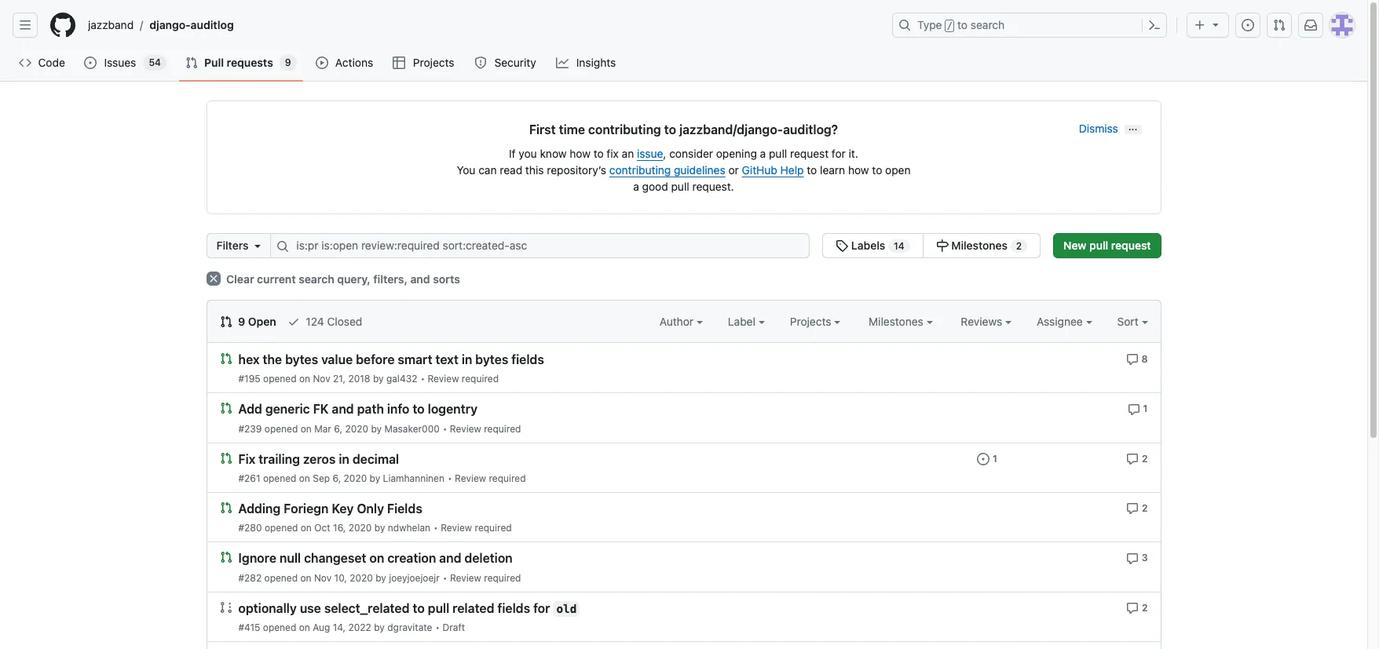 Task type: describe. For each thing, give the bounding box(es) containing it.
ignore null changeset on creation and deletion #282             opened on nov 10, 2020 by joeyjoejoejr • review required
[[238, 552, 521, 584]]

on inside optionally use select_related to pull related fields for old #415             opened on aug 14, 2022 by dgravitate • draft
[[299, 622, 310, 634]]

0 horizontal spatial how
[[570, 147, 591, 160]]

triangle down image inside filters popup button
[[252, 240, 264, 252]]

author
[[660, 315, 697, 328]]

review required link for ignore null changeset on creation and deletion
[[450, 572, 521, 584]]

by inside fix trailing zeros in decimal #261             opened on sep 6, 2020 by liamhanninen • review required
[[370, 473, 380, 485]]

auditlog?
[[783, 123, 838, 137]]

the
[[263, 353, 282, 367]]

code image
[[19, 57, 31, 69]]

on inside hex the bytes value before smart text in bytes fields #195             opened on nov 21, 2018 by gal432 • review required
[[299, 373, 310, 385]]

clear
[[226, 273, 254, 286]]

draft pull request element
[[220, 601, 232, 614]]

required inside hex the bytes value before smart text in bytes fields #195             opened on nov 21, 2018 by gal432 • review required
[[462, 373, 499, 385]]

it.
[[849, 147, 858, 160]]

2 inside "milestones 2"
[[1016, 240, 1022, 252]]

21,
[[333, 373, 346, 385]]

open pull request image
[[220, 552, 232, 564]]

milestones 2
[[949, 239, 1022, 252]]

• inside hex the bytes value before smart text in bytes fields #195             opened on nov 21, 2018 by gal432 • review required
[[421, 373, 425, 385]]

masaker000 link
[[384, 423, 440, 435]]

django-
[[149, 18, 191, 31]]

2020 inside ignore null changeset on creation and deletion #282             opened on nov 10, 2020 by joeyjoejoejr • review required
[[350, 572, 373, 584]]

filters,
[[373, 273, 408, 286]]

124
[[306, 315, 324, 328]]

table image
[[393, 57, 406, 69]]

3
[[1142, 552, 1148, 564]]

filters button
[[206, 233, 271, 258]]

aug
[[313, 622, 330, 634]]

use
[[300, 602, 321, 616]]

you
[[519, 147, 537, 160]]

fields
[[387, 502, 422, 516]]

open
[[885, 163, 911, 177]]

2 bytes from the left
[[475, 353, 508, 367]]

opening
[[716, 147, 757, 160]]

first
[[529, 123, 556, 137]]

creation
[[387, 552, 436, 566]]

54
[[149, 57, 161, 68]]

by inside hex the bytes value before smart text in bytes fields #195             opened on nov 21, 2018 by gal432 • review required
[[373, 373, 384, 385]]

review inside hex the bytes value before smart text in bytes fields #195             opened on nov 21, 2018 by gal432 • review required
[[428, 373, 459, 385]]

0 horizontal spatial git pull request image
[[185, 57, 198, 69]]

open pull request element for hex
[[220, 352, 232, 365]]

Issues search field
[[271, 233, 810, 258]]

open pull request image for hex the bytes value before smart text in bytes fields
[[220, 353, 232, 365]]

new pull request link
[[1053, 233, 1161, 258]]

1 vertical spatial contributing
[[609, 163, 671, 177]]

draft link
[[443, 622, 465, 634]]

text
[[436, 353, 459, 367]]

required inside adding foriegn key only fields #280             opened on oct 16, 2020 by ndwhelan • review required
[[475, 523, 512, 534]]

related
[[453, 602, 495, 616]]

2 link for adding foriegn key only fields
[[1127, 501, 1148, 516]]

2018
[[348, 373, 370, 385]]

only
[[357, 502, 384, 516]]

2 link for fix trailing zeros in decimal
[[1127, 451, 1148, 466]]

on inside fix trailing zeros in decimal #261             opened on sep 6, 2020 by liamhanninen • review required
[[299, 473, 310, 485]]

tag image
[[836, 240, 849, 252]]

fields inside optionally use select_related to pull related fields for old #415             opened on aug 14, 2022 by dgravitate • draft
[[498, 602, 530, 616]]

pull
[[204, 56, 224, 69]]

select_related
[[324, 602, 410, 616]]

repository's
[[547, 163, 606, 177]]

on inside adding foriegn key only fields #280             opened on oct 16, 2020 by ndwhelan • review required
[[301, 523, 312, 534]]

milestone image
[[936, 240, 949, 252]]

review inside the add generic fk and path info to logentry #239             opened on mar 6, 2020 by masaker000 • review required
[[450, 423, 481, 435]]

2020 inside adding foriegn key only fields #280             opened on oct 16, 2020 by ndwhelan • review required
[[349, 523, 372, 534]]

opened inside optionally use select_related to pull related fields for old #415             opened on aug 14, 2022 by dgravitate • draft
[[263, 622, 296, 634]]

list containing jazzband
[[82, 13, 883, 38]]

8
[[1142, 353, 1148, 365]]

to up ,
[[664, 123, 676, 137]]

gal432 link
[[386, 373, 417, 385]]

adding foriegn key only fields #280             opened on oct 16, 2020 by ndwhelan • review required
[[238, 502, 512, 534]]

to left "fix"
[[594, 147, 604, 160]]

on down null
[[300, 572, 312, 584]]

projects inside "link"
[[413, 56, 455, 69]]

hex
[[238, 353, 260, 367]]

current
[[257, 273, 296, 286]]

124 closed link
[[287, 313, 362, 330]]

124 closed
[[303, 315, 362, 328]]

pull inside optionally use select_related to pull related fields for old #415             opened on aug 14, 2022 by dgravitate • draft
[[428, 602, 450, 616]]

1 horizontal spatial a
[[760, 147, 766, 160]]

liamhanninen link
[[383, 473, 445, 485]]

key
[[332, 502, 354, 516]]

x image
[[206, 272, 220, 286]]

required inside ignore null changeset on creation and deletion #282             opened on nov 10, 2020 by joeyjoejoejr • review required
[[484, 572, 521, 584]]

milestones for milestones 2
[[951, 239, 1008, 252]]

• inside the add generic fk and path info to logentry #239             opened on mar 6, 2020 by masaker000 • review required
[[443, 423, 447, 435]]

issue element
[[823, 233, 1041, 258]]

1 horizontal spatial issue opened image
[[1242, 19, 1254, 31]]

reviews button
[[961, 313, 1012, 330]]

2 vertical spatial comment image
[[1127, 602, 1139, 615]]

1 bytes from the left
[[285, 353, 318, 367]]

add generic fk and path info to logentry link
[[238, 403, 478, 417]]

adding
[[238, 502, 281, 516]]

pull requests
[[204, 56, 273, 69]]

security
[[494, 56, 536, 69]]

0 vertical spatial for
[[832, 147, 846, 160]]

#282
[[238, 572, 262, 584]]

Search all issues text field
[[271, 233, 810, 258]]

for inside optionally use select_related to pull related fields for old #415             opened on aug 14, 2022 by dgravitate • draft
[[533, 602, 550, 616]]

fields inside hex the bytes value before smart text in bytes fields #195             opened on nov 21, 2018 by gal432 • review required
[[512, 353, 544, 367]]

an
[[622, 147, 634, 160]]

milestones for milestones
[[869, 315, 927, 328]]

github help link
[[742, 163, 804, 177]]

you can read this repository's contributing guidelines or github help
[[457, 163, 804, 177]]

open pull request element for ignore
[[220, 551, 232, 564]]

jazzband/django-
[[680, 123, 783, 137]]

14
[[894, 240, 905, 252]]

info
[[387, 403, 410, 417]]

first time contributing to jazzband/django-auditlog?
[[529, 123, 838, 137]]

open
[[248, 315, 276, 328]]

shield image
[[474, 57, 487, 69]]

in inside hex the bytes value before smart text in bytes fields #195             opened on nov 21, 2018 by gal432 • review required
[[462, 353, 472, 367]]

closed
[[327, 315, 362, 328]]

open pull request element for adding
[[220, 501, 232, 514]]

to inside the add generic fk and path info to logentry #239             opened on mar 6, 2020 by masaker000 • review required
[[413, 403, 425, 417]]

labels
[[851, 239, 885, 252]]

0 vertical spatial contributing
[[588, 123, 661, 137]]

masaker000
[[384, 423, 440, 435]]

consider
[[669, 147, 713, 160]]

to inside optionally use select_related to pull related fields for old #415             opened on aug 14, 2022 by dgravitate • draft
[[413, 602, 425, 616]]

and inside the add generic fk and path info to logentry #239             opened on mar 6, 2020 by masaker000 • review required
[[332, 403, 354, 417]]

request.
[[692, 180, 734, 193]]

path
[[357, 403, 384, 417]]

sorts
[[433, 273, 460, 286]]

2020 inside the add generic fk and path info to logentry #239             opened on mar 6, 2020 by masaker000 • review required
[[345, 423, 368, 435]]

guidelines
[[674, 163, 726, 177]]

add generic fk and path info to logentry #239             opened on mar 6, 2020 by masaker000 • review required
[[238, 403, 521, 435]]

sort button
[[1117, 313, 1148, 330]]

new pull request
[[1064, 239, 1151, 252]]

optionally
[[238, 602, 297, 616]]

help
[[781, 163, 804, 177]]

insights link
[[550, 51, 624, 75]]

review inside ignore null changeset on creation and deletion #282             opened on nov 10, 2020 by joeyjoejoejr • review required
[[450, 572, 481, 584]]

jazzband / django-auditlog
[[88, 18, 234, 32]]

open pull request image for adding foriegn key only fields
[[220, 502, 232, 514]]

opened inside fix trailing zeros in decimal #261             opened on sep 6, 2020 by liamhanninen • review required
[[263, 473, 296, 485]]

required inside fix trailing zeros in decimal #261             opened on sep 6, 2020 by liamhanninen • review required
[[489, 473, 526, 485]]

projects link
[[387, 51, 462, 75]]

review required link for hex the bytes value before smart text in bytes fields
[[428, 373, 499, 385]]

hex the bytes value before smart text in bytes fields link
[[238, 353, 544, 367]]

projects inside popup button
[[790, 315, 834, 328]]

changeset
[[304, 552, 366, 566]]

• inside adding foriegn key only fields #280             opened on oct 16, 2020 by ndwhelan • review required
[[434, 523, 438, 534]]

how inside to learn how to open a good pull request.
[[848, 163, 869, 177]]



Task type: locate. For each thing, give the bounding box(es) containing it.
to up masaker000
[[413, 403, 425, 417]]

2 2 link from the top
[[1127, 501, 1148, 516]]

1 horizontal spatial for
[[832, 147, 846, 160]]

draft pull request image
[[220, 601, 232, 614]]

old
[[556, 603, 577, 616]]

6, inside fix trailing zeros in decimal #261             opened on sep 6, 2020 by liamhanninen • review required
[[333, 473, 341, 485]]

fix trailing zeros in decimal link
[[238, 452, 399, 467]]

6, right mar
[[334, 423, 343, 435]]

1 vertical spatial and
[[332, 403, 354, 417]]

request right new
[[1111, 239, 1151, 252]]

comment image for fix trailing zeros in decimal
[[1127, 453, 1139, 466]]

actions link
[[309, 51, 381, 75]]

triangle down image right plus image
[[1210, 18, 1222, 31]]

if you know how to fix an issue ,           consider opening a pull request for it.
[[509, 147, 858, 160]]

dgravitate
[[387, 622, 432, 634]]

and right fk
[[332, 403, 354, 417]]

2020 down 'add generic fk and path info to logentry' link
[[345, 423, 368, 435]]

opened down adding
[[265, 523, 298, 534]]

1 horizontal spatial how
[[848, 163, 869, 177]]

0 vertical spatial nov
[[313, 373, 330, 385]]

0 vertical spatial 1
[[1143, 403, 1148, 415]]

1 horizontal spatial milestones
[[951, 239, 1008, 252]]

label
[[728, 315, 759, 328]]

comment image for hex the bytes value before smart text in bytes fields
[[1126, 354, 1139, 366]]

/ for type
[[947, 20, 953, 31]]

trailing
[[259, 452, 300, 467]]

and left the sorts
[[410, 273, 430, 286]]

•
[[421, 373, 425, 385], [443, 423, 447, 435], [448, 473, 452, 485], [434, 523, 438, 534], [443, 572, 447, 584], [436, 622, 440, 634]]

3 open pull request element from the top
[[220, 451, 232, 465]]

0 vertical spatial git pull request image
[[1273, 19, 1286, 31]]

None search field
[[206, 233, 1041, 258]]

open pull request element for fix
[[220, 451, 232, 465]]

triangle down image left search image
[[252, 240, 264, 252]]

fix
[[238, 452, 256, 467]]

comment image for adding foriegn key only fields
[[1127, 503, 1139, 516]]

1 link
[[1128, 402, 1148, 416], [977, 451, 997, 466]]

2020 down decimal
[[344, 473, 367, 485]]

9 for 9 open
[[238, 315, 245, 328]]

• inside ignore null changeset on creation and deletion #282             opened on nov 10, 2020 by joeyjoejoejr • review required
[[443, 572, 447, 584]]

1 vertical spatial git pull request image
[[185, 57, 198, 69]]

on left sep
[[299, 473, 310, 485]]

opened inside ignore null changeset on creation and deletion #282             opened on nov 10, 2020 by joeyjoejoejr • review required
[[264, 572, 298, 584]]

1 vertical spatial fields
[[498, 602, 530, 616]]

fix
[[607, 147, 619, 160]]

value
[[321, 353, 353, 367]]

open pull request element left the hex
[[220, 352, 232, 365]]

0 vertical spatial comment image
[[1127, 503, 1139, 516]]

know
[[540, 147, 567, 160]]

0 horizontal spatial search
[[299, 273, 334, 286]]

good
[[642, 180, 668, 193]]

opened
[[263, 373, 297, 385], [265, 423, 298, 435], [263, 473, 296, 485], [265, 523, 298, 534], [264, 572, 298, 584], [263, 622, 296, 634]]

to right help
[[807, 163, 817, 177]]

4 open pull request image from the top
[[220, 502, 232, 514]]

and for filters,
[[410, 273, 430, 286]]

4 open pull request element from the top
[[220, 501, 232, 514]]

review required link down the logentry
[[450, 423, 521, 435]]

bytes right the
[[285, 353, 318, 367]]

on left oct
[[301, 523, 312, 534]]

contributing guidelines link
[[609, 163, 726, 177]]

open pull request image for add generic fk and path info to logentry
[[220, 402, 232, 415]]

0 vertical spatial how
[[570, 147, 591, 160]]

0 vertical spatial projects
[[413, 56, 455, 69]]

3 link
[[1126, 551, 1148, 565]]

8 link
[[1126, 352, 1148, 366]]

by inside the add generic fk and path info to logentry #239             opened on mar 6, 2020 by masaker000 • review required
[[371, 423, 382, 435]]

1
[[1143, 403, 1148, 415], [993, 453, 997, 465]]

git pull request image
[[1273, 19, 1286, 31], [185, 57, 198, 69], [220, 316, 232, 328]]

review required link for fix trailing zeros in decimal
[[455, 473, 526, 485]]

nov left the 10,
[[314, 572, 332, 584]]

code
[[38, 56, 65, 69]]

2020 right the 10,
[[350, 572, 373, 584]]

comment image inside 8 link
[[1126, 354, 1139, 366]]

• down smart
[[421, 373, 425, 385]]

1 vertical spatial for
[[533, 602, 550, 616]]

code link
[[13, 51, 72, 75]]

1 horizontal spatial and
[[410, 273, 430, 286]]

graph image
[[556, 57, 569, 69]]

1 horizontal spatial in
[[462, 353, 472, 367]]

1 vertical spatial projects
[[790, 315, 834, 328]]

1 horizontal spatial 1
[[1143, 403, 1148, 415]]

review required link down text
[[428, 373, 499, 385]]

auditlog
[[191, 18, 234, 31]]

1 horizontal spatial 9
[[285, 57, 291, 68]]

1 vertical spatial in
[[339, 452, 349, 467]]

new
[[1064, 239, 1087, 252]]

1 horizontal spatial bytes
[[475, 353, 508, 367]]

on left aug on the bottom
[[299, 622, 310, 634]]

0 vertical spatial search
[[971, 18, 1005, 31]]

hex the bytes value before smart text in bytes fields #195             opened on nov 21, 2018 by gal432 • review required
[[238, 353, 544, 385]]

0 vertical spatial issue opened image
[[1242, 19, 1254, 31]]

review required link up "deletion"
[[441, 523, 512, 534]]

1 horizontal spatial git pull request image
[[220, 316, 232, 328]]

on left 'creation'
[[370, 552, 384, 566]]

/ left django-
[[140, 18, 143, 32]]

1 vertical spatial triangle down image
[[252, 240, 264, 252]]

pull up draft link
[[428, 602, 450, 616]]

by down decimal
[[370, 473, 380, 485]]

git pull request image left 9 open on the left of page
[[220, 316, 232, 328]]

0 vertical spatial 9
[[285, 57, 291, 68]]

milestones inside "popup button"
[[869, 315, 927, 328]]

opened down optionally
[[263, 622, 296, 634]]

deletion
[[465, 552, 513, 566]]

review required link right liamhanninen
[[455, 473, 526, 485]]

gal432
[[386, 373, 417, 385]]

0 horizontal spatial milestones
[[869, 315, 927, 328]]

open pull request element for add
[[220, 402, 232, 415]]

plus image
[[1194, 19, 1207, 31]]

open pull request image left add
[[220, 402, 232, 415]]

milestones down 14
[[869, 315, 927, 328]]

review required link for adding foriegn key only fields
[[441, 523, 512, 534]]

on left the '21,'
[[299, 373, 310, 385]]

fk
[[313, 403, 329, 417]]

read
[[500, 163, 522, 177]]

joeyjoejoejr link
[[389, 572, 440, 584]]

type
[[917, 18, 942, 31]]

ignore
[[238, 552, 276, 566]]

clear current search query, filters, and sorts
[[223, 273, 460, 286]]

issue opened image inside "1" link
[[977, 453, 990, 466]]

contributing
[[588, 123, 661, 137], [609, 163, 671, 177]]

3 open pull request image from the top
[[220, 452, 232, 465]]

review required link
[[428, 373, 499, 385], [450, 423, 521, 435], [455, 473, 526, 485], [441, 523, 512, 534], [450, 572, 521, 584]]

on
[[299, 373, 310, 385], [301, 423, 312, 435], [299, 473, 310, 485], [301, 523, 312, 534], [370, 552, 384, 566], [300, 572, 312, 584], [299, 622, 310, 634]]

bytes right text
[[475, 353, 508, 367]]

in right text
[[462, 353, 472, 367]]

review inside fix trailing zeros in decimal #261             opened on sep 6, 2020 by liamhanninen • review required
[[455, 473, 486, 485]]

search left "query,"
[[299, 273, 334, 286]]

open pull request image
[[220, 353, 232, 365], [220, 402, 232, 415], [220, 452, 232, 465], [220, 502, 232, 514]]

0 horizontal spatial /
[[140, 18, 143, 32]]

comment image left 3
[[1126, 553, 1139, 565]]

milestones inside issue element
[[951, 239, 1008, 252]]

2020 right 16,
[[349, 523, 372, 534]]

1 vertical spatial a
[[633, 180, 639, 193]]

liamhanninen
[[383, 473, 445, 485]]

/ right the type
[[947, 20, 953, 31]]

milestones right milestone icon
[[951, 239, 1008, 252]]

0 horizontal spatial triangle down image
[[252, 240, 264, 252]]

/ inside "type / to search"
[[947, 20, 953, 31]]

nov inside ignore null changeset on creation and deletion #282             opened on nov 10, 2020 by joeyjoejoejr • review required
[[314, 572, 332, 584]]

foriegn
[[284, 502, 329, 516]]

how
[[570, 147, 591, 160], [848, 163, 869, 177]]

reviews
[[961, 315, 1005, 328]]

2022
[[348, 622, 371, 634]]

on inside the add generic fk and path info to logentry #239             opened on mar 6, 2020 by masaker000 • review required
[[301, 423, 312, 435]]

add
[[238, 403, 262, 417]]

by down path
[[371, 423, 382, 435]]

1 horizontal spatial /
[[947, 20, 953, 31]]

6, right sep
[[333, 473, 341, 485]]

github
[[742, 163, 778, 177]]

1 vertical spatial 6,
[[333, 473, 341, 485]]

required inside the add generic fk and path info to logentry #239             opened on mar 6, 2020 by masaker000 • review required
[[484, 423, 521, 435]]

list
[[82, 13, 883, 38]]

git pull request image left notifications icon
[[1273, 19, 1286, 31]]

you
[[457, 163, 476, 177]]

how up repository's
[[570, 147, 591, 160]]

or
[[729, 163, 739, 177]]

milestones button
[[869, 313, 933, 330]]

...
[[1129, 121, 1138, 133]]

issue opened image
[[84, 57, 97, 69]]

optionally use select_related to pull related fields for old #415             opened on aug 14, 2022 by dgravitate • draft
[[238, 602, 577, 634]]

1 horizontal spatial 1 link
[[1128, 402, 1148, 416]]

django-auditlog link
[[143, 13, 240, 38]]

1 vertical spatial search
[[299, 273, 334, 286]]

generic
[[265, 403, 310, 417]]

opened inside adding foriegn key only fields #280             opened on oct 16, 2020 by ndwhelan • review required
[[265, 523, 298, 534]]

1 open pull request image from the top
[[220, 353, 232, 365]]

play image
[[316, 57, 328, 69]]

and inside ignore null changeset on creation and deletion #282             opened on nov 10, 2020 by joeyjoejoejr • review required
[[439, 552, 462, 566]]

2 horizontal spatial and
[[439, 552, 462, 566]]

3 2 link from the top
[[1127, 601, 1148, 615]]

0 horizontal spatial a
[[633, 180, 639, 193]]

1 vertical spatial comment image
[[1128, 403, 1140, 416]]

2 vertical spatial git pull request image
[[220, 316, 232, 328]]

• inside optionally use select_related to pull related fields for old #415             opened on aug 14, 2022 by dgravitate • draft
[[436, 622, 440, 634]]

0 vertical spatial 6,
[[334, 423, 343, 435]]

draft
[[443, 622, 465, 634]]

open pull request image left adding
[[220, 502, 232, 514]]

opened inside the add generic fk and path info to logentry #239             opened on mar 6, 2020 by masaker000 • review required
[[265, 423, 298, 435]]

contributing down issue on the left top
[[609, 163, 671, 177]]

contributing up an
[[588, 123, 661, 137]]

6, inside the add generic fk and path info to logentry #239             opened on mar 6, 2020 by masaker000 • review required
[[334, 423, 343, 435]]

to left open
[[872, 163, 882, 177]]

comment image up 3 link
[[1127, 503, 1139, 516]]

#239
[[238, 423, 262, 435]]

2 vertical spatial comment image
[[1127, 453, 1139, 466]]

open pull request image left fix
[[220, 452, 232, 465]]

open pull request element left adding
[[220, 501, 232, 514]]

0 horizontal spatial in
[[339, 452, 349, 467]]

search image
[[277, 240, 289, 253]]

insights
[[576, 56, 616, 69]]

open pull request element
[[220, 352, 232, 365], [220, 402, 232, 415], [220, 451, 232, 465], [220, 501, 232, 514], [220, 551, 232, 564]]

by right 2018
[[373, 373, 384, 385]]

check image
[[287, 316, 300, 328]]

in right zeros
[[339, 452, 349, 467]]

,
[[663, 147, 666, 160]]

pull right new
[[1090, 239, 1109, 252]]

command palette image
[[1148, 19, 1161, 31]]

and left "deletion"
[[439, 552, 462, 566]]

open pull request image for fix trailing zeros in decimal
[[220, 452, 232, 465]]

issue opened image
[[1242, 19, 1254, 31], [977, 453, 990, 466]]

• down the logentry
[[443, 423, 447, 435]]

1 horizontal spatial projects
[[790, 315, 834, 328]]

homepage image
[[50, 13, 75, 38]]

2 vertical spatial 2 link
[[1127, 601, 1148, 615]]

1 vertical spatial nov
[[314, 572, 332, 584]]

2020 inside fix trailing zeros in decimal #261             opened on sep 6, 2020 by liamhanninen • review required
[[344, 473, 367, 485]]

0 horizontal spatial 9
[[238, 315, 245, 328]]

1 horizontal spatial search
[[971, 18, 1005, 31]]

/ for jazzband
[[140, 18, 143, 32]]

0 horizontal spatial request
[[790, 147, 829, 160]]

opened down trailing
[[263, 473, 296, 485]]

issues
[[104, 56, 136, 69]]

on left mar
[[301, 423, 312, 435]]

pull inside to learn how to open a good pull request.
[[671, 180, 689, 193]]

1 open pull request element from the top
[[220, 352, 232, 365]]

• inside fix trailing zeros in decimal #261             opened on sep 6, 2020 by liamhanninen • review required
[[448, 473, 452, 485]]

0 horizontal spatial issue opened image
[[977, 453, 990, 466]]

null
[[280, 552, 301, 566]]

git pull request image left pull
[[185, 57, 198, 69]]

opened down the
[[263, 373, 297, 385]]

dismiss ...
[[1079, 121, 1138, 135]]

fields
[[512, 353, 544, 367], [498, 602, 530, 616]]

0 vertical spatial request
[[790, 147, 829, 160]]

open pull request element left add
[[220, 402, 232, 415]]

labels 14
[[849, 239, 905, 252]]

comment image
[[1126, 354, 1139, 366], [1128, 403, 1140, 416], [1127, 453, 1139, 466]]

comment image down 3 link
[[1127, 602, 1139, 615]]

ndwhelan link
[[388, 523, 431, 534]]

requests
[[227, 56, 273, 69]]

comment image for ignore null changeset on creation and deletion
[[1126, 553, 1139, 565]]

clear current search query, filters, and sorts link
[[206, 272, 460, 286]]

16,
[[333, 523, 346, 534]]

by inside ignore null changeset on creation and deletion #282             opened on nov 10, 2020 by joeyjoejoejr • review required
[[376, 572, 386, 584]]

sort
[[1117, 315, 1139, 328]]

comment image
[[1127, 503, 1139, 516], [1126, 553, 1139, 565], [1127, 602, 1139, 615]]

notifications image
[[1305, 19, 1317, 31]]

open pull request element left fix
[[220, 451, 232, 465]]

review required link for add generic fk and path info to logentry
[[450, 423, 521, 435]]

and for creation
[[439, 552, 462, 566]]

review required link down "deletion"
[[450, 572, 521, 584]]

• left draft
[[436, 622, 440, 634]]

#415
[[238, 622, 260, 634]]

in inside fix trailing zeros in decimal #261             opened on sep 6, 2020 by liamhanninen • review required
[[339, 452, 349, 467]]

• right joeyjoejoejr link
[[443, 572, 447, 584]]

review right 'liamhanninen' link
[[455, 473, 486, 485]]

a down you can read this repository's contributing guidelines or github help
[[633, 180, 639, 193]]

projects button
[[790, 313, 841, 330]]

review inside adding foriegn key only fields #280             opened on oct 16, 2020 by ndwhelan • review required
[[441, 523, 472, 534]]

0 vertical spatial 1 link
[[1128, 402, 1148, 416]]

1 vertical spatial issue opened image
[[977, 453, 990, 466]]

0 vertical spatial milestones
[[951, 239, 1008, 252]]

1 vertical spatial 1
[[993, 453, 997, 465]]

comment image for add generic fk and path info to logentry
[[1128, 403, 1140, 416]]

projects right table icon
[[413, 56, 455, 69]]

review up "deletion"
[[441, 523, 472, 534]]

issue
[[637, 147, 663, 160]]

• right ndwhelan
[[434, 523, 438, 534]]

for left it.
[[832, 147, 846, 160]]

pull down contributing guidelines "link"
[[671, 180, 689, 193]]

nov
[[313, 373, 330, 385], [314, 572, 332, 584]]

0 horizontal spatial bytes
[[285, 353, 318, 367]]

1 horizontal spatial request
[[1111, 239, 1151, 252]]

how down it.
[[848, 163, 869, 177]]

9 left play image at the left top of the page
[[285, 57, 291, 68]]

request up help
[[790, 147, 829, 160]]

0 vertical spatial 2 link
[[1127, 451, 1148, 466]]

9 open link
[[220, 313, 276, 330]]

by inside optionally use select_related to pull related fields for old #415             opened on aug 14, 2022 by dgravitate • draft
[[374, 622, 385, 634]]

search right the type
[[971, 18, 1005, 31]]

if
[[509, 147, 516, 160]]

type / to search
[[917, 18, 1005, 31]]

zeros
[[303, 452, 336, 467]]

1 vertical spatial milestones
[[869, 315, 927, 328]]

/ inside jazzband / django-auditlog
[[140, 18, 143, 32]]

opened down "generic"
[[265, 423, 298, 435]]

nov left the '21,'
[[313, 373, 330, 385]]

opened inside hex the bytes value before smart text in bytes fields #195             opened on nov 21, 2018 by gal432 • review required
[[263, 373, 297, 385]]

2 horizontal spatial git pull request image
[[1273, 19, 1286, 31]]

1 vertical spatial 2 link
[[1127, 501, 1148, 516]]

0 vertical spatial and
[[410, 273, 430, 286]]

by inside adding foriegn key only fields #280             opened on oct 16, 2020 by ndwhelan • review required
[[375, 523, 385, 534]]

open pull request image left the hex
[[220, 353, 232, 365]]

/
[[140, 18, 143, 32], [947, 20, 953, 31]]

1 2 link from the top
[[1127, 451, 1148, 466]]

0 horizontal spatial projects
[[413, 56, 455, 69]]

to right the type
[[958, 18, 968, 31]]

0 horizontal spatial and
[[332, 403, 354, 417]]

0 vertical spatial a
[[760, 147, 766, 160]]

review down "deletion"
[[450, 572, 481, 584]]

search
[[971, 18, 1005, 31], [299, 273, 334, 286]]

assignee button
[[1037, 313, 1092, 330]]

a inside to learn how to open a good pull request.
[[633, 180, 639, 193]]

projects right label popup button
[[790, 315, 834, 328]]

triangle down image
[[1210, 18, 1222, 31], [252, 240, 264, 252]]

for left old
[[533, 602, 550, 616]]

by down ignore null changeset on creation and deletion link
[[376, 572, 386, 584]]

#280
[[238, 523, 262, 534]]

0 horizontal spatial for
[[533, 602, 550, 616]]

1 horizontal spatial triangle down image
[[1210, 18, 1222, 31]]

by down only
[[375, 523, 385, 534]]

to up dgravitate link
[[413, 602, 425, 616]]

2 open pull request image from the top
[[220, 402, 232, 415]]

a up github
[[760, 147, 766, 160]]

1 vertical spatial 9
[[238, 315, 245, 328]]

opened down null
[[264, 572, 298, 584]]

9 left open
[[238, 315, 245, 328]]

5 open pull request element from the top
[[220, 551, 232, 564]]

1 vertical spatial comment image
[[1126, 553, 1139, 565]]

review
[[428, 373, 459, 385], [450, 423, 481, 435], [455, 473, 486, 485], [441, 523, 472, 534], [450, 572, 481, 584]]

0 vertical spatial fields
[[512, 353, 544, 367]]

1 vertical spatial how
[[848, 163, 869, 177]]

author button
[[660, 313, 703, 330]]

comment image inside 3 link
[[1126, 553, 1139, 565]]

by right 2022
[[374, 622, 385, 634]]

none search field containing filters
[[206, 233, 1041, 258]]

1 vertical spatial request
[[1111, 239, 1151, 252]]

review down the logentry
[[450, 423, 481, 435]]

review down text
[[428, 373, 459, 385]]

2 open pull request element from the top
[[220, 402, 232, 415]]

0 horizontal spatial 1 link
[[977, 451, 997, 466]]

0 horizontal spatial 1
[[993, 453, 997, 465]]

to
[[958, 18, 968, 31], [664, 123, 676, 137], [594, 147, 604, 160], [807, 163, 817, 177], [872, 163, 882, 177], [413, 403, 425, 417], [413, 602, 425, 616]]

open pull request element left ignore in the left of the page
[[220, 551, 232, 564]]

pull up "github help" link
[[769, 147, 787, 160]]

9 for 9
[[285, 57, 291, 68]]

nov inside hex the bytes value before smart text in bytes fields #195             opened on nov 21, 2018 by gal432 • review required
[[313, 373, 330, 385]]

2 vertical spatial and
[[439, 552, 462, 566]]

0 vertical spatial in
[[462, 353, 472, 367]]

git pull request image inside 9 open link
[[220, 316, 232, 328]]

6,
[[334, 423, 343, 435], [333, 473, 341, 485]]

1 vertical spatial 1 link
[[977, 451, 997, 466]]

0 vertical spatial triangle down image
[[1210, 18, 1222, 31]]

0 vertical spatial comment image
[[1126, 354, 1139, 366]]

• right 'liamhanninen' link
[[448, 473, 452, 485]]



Task type: vqa. For each thing, say whether or not it's contained in the screenshot.
top Milestones
yes



